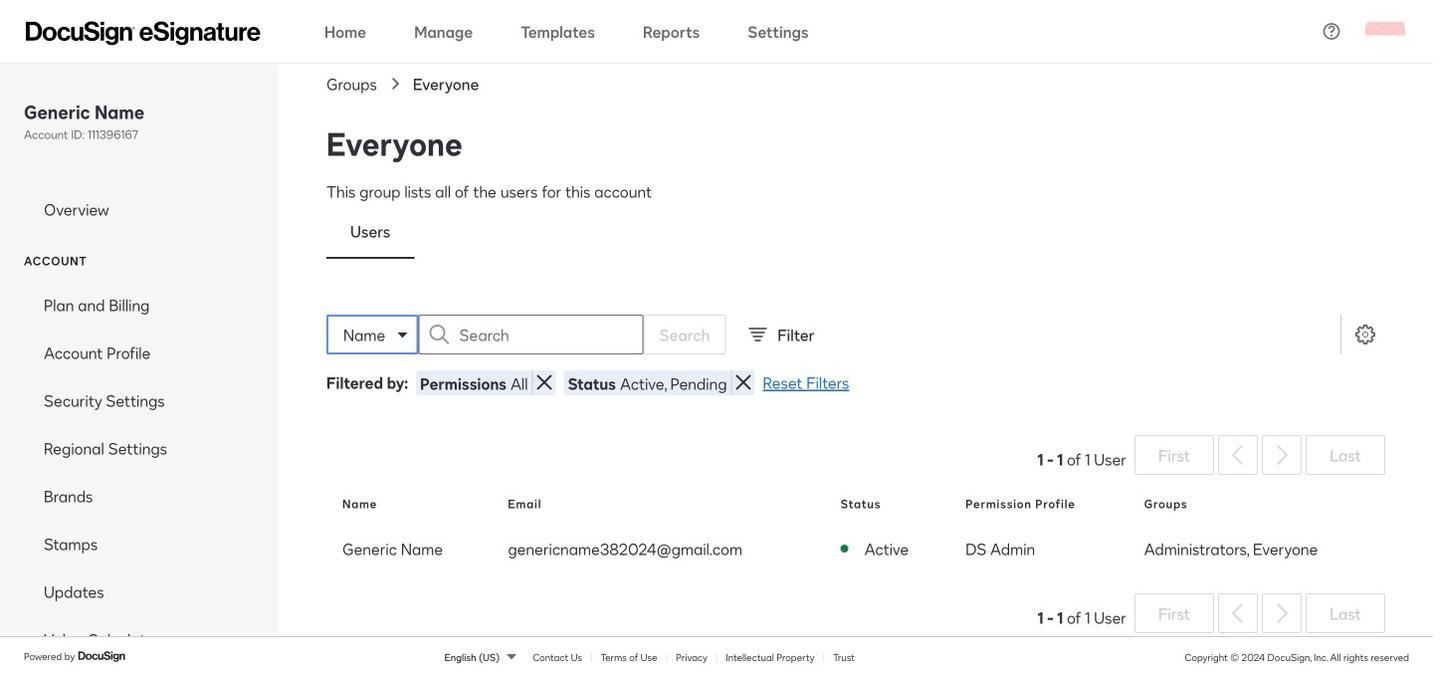 Task type: describe. For each thing, give the bounding box(es) containing it.
account element
[[0, 281, 279, 663]]

docusign image
[[78, 648, 128, 664]]

docusign admin image
[[26, 21, 261, 45]]



Task type: vqa. For each thing, say whether or not it's contained in the screenshot.
Your uploaded profile image
yes



Task type: locate. For each thing, give the bounding box(es) containing it.
Search text field
[[459, 316, 643, 353]]

your uploaded profile image image
[[1366, 11, 1406, 51]]



